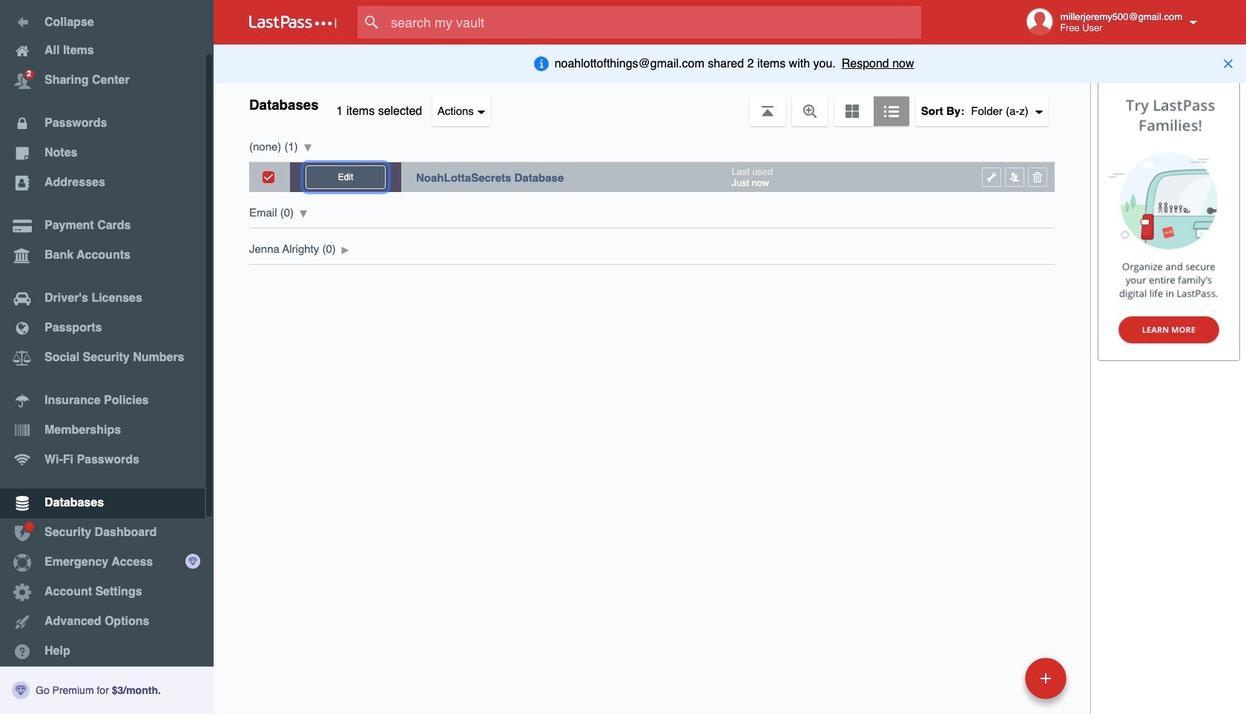 Task type: locate. For each thing, give the bounding box(es) containing it.
lastpass image
[[249, 16, 337, 29]]

vault options navigation
[[214, 82, 1091, 126]]

Search search field
[[358, 6, 951, 39]]

main navigation navigation
[[0, 0, 214, 715]]

new item navigation
[[924, 654, 1076, 715]]

search my vault text field
[[358, 6, 951, 39]]



Task type: describe. For each thing, give the bounding box(es) containing it.
new item element
[[924, 657, 1072, 700]]



